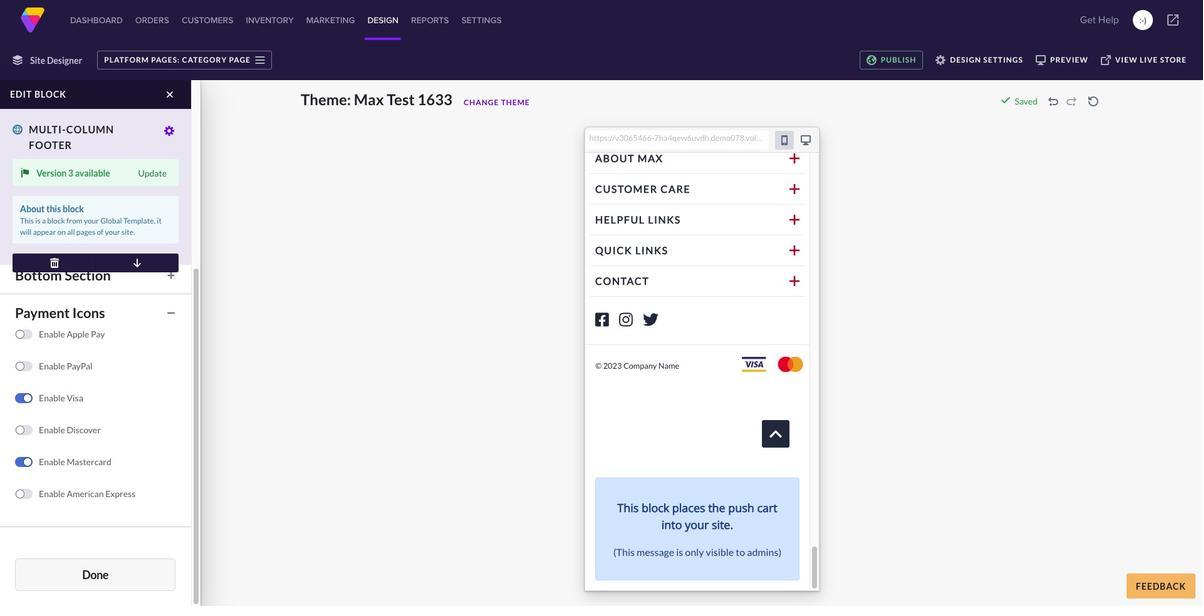 Task type: vqa. For each thing, say whether or not it's contained in the screenshot.
Enable
yes



Task type: locate. For each thing, give the bounding box(es) containing it.
theme
[[501, 98, 530, 107]]

4 links from the top
[[15, 192, 47, 209]]

0 vertical spatial your
[[84, 216, 99, 226]]

test
[[387, 90, 415, 108]]

1 enable from the top
[[39, 329, 65, 340]]

1 vertical spatial block
[[63, 204, 84, 214]]

links for links columns one
[[15, 79, 47, 96]]

https://v3065466-
[[589, 133, 654, 143]]

links column four
[[15, 192, 129, 209]]

store right live at the top of the page
[[1160, 55, 1187, 65]]

enable left american
[[39, 489, 65, 499]]

american
[[67, 489, 104, 499]]

block down "this"
[[47, 216, 65, 226]]

feedback
[[1136, 581, 1186, 592]]

links down site
[[15, 79, 47, 96]]

bottom section button
[[9, 264, 182, 286]]

enable left paypal
[[39, 361, 65, 372]]

enable left discover
[[39, 425, 65, 435]]

4 enable from the top
[[39, 425, 65, 435]]

3 enable from the top
[[39, 393, 65, 404]]

page
[[229, 55, 251, 65]]

store inside 'sidebar' element
[[15, 229, 49, 246]]

links column three button
[[9, 152, 182, 174]]

:-)
[[1139, 14, 1146, 26]]

column for footer
[[66, 123, 114, 135]]

5 enable from the top
[[39, 457, 65, 467]]

multi-column footer
[[29, 123, 114, 151]]

column for three
[[50, 154, 98, 171]]

7ha4qew6uvdh.demo078.volusion.com/:seofriendlyname_s/:categoryid.htm
[[654, 133, 923, 143]]

your up the pages in the left top of the page
[[84, 216, 99, 226]]

customers
[[182, 14, 233, 26]]

done
[[82, 568, 108, 582]]

column inside button
[[50, 117, 98, 133]]

enable apple pay
[[39, 329, 105, 340]]

of
[[97, 227, 103, 237]]

your
[[84, 216, 99, 226], [105, 227, 120, 237]]

dashboard
[[70, 14, 123, 26]]

on
[[57, 227, 66, 237]]

enable down enable discover
[[39, 457, 65, 467]]

columns
[[50, 79, 104, 96]]

theme:
[[301, 90, 351, 108]]

update
[[138, 168, 167, 178]]

links up footer
[[15, 117, 47, 133]]

help
[[1098, 13, 1119, 27]]

store
[[1160, 55, 1187, 65], [15, 229, 49, 246]]

links column two
[[15, 117, 127, 133]]

is
[[35, 216, 41, 226]]

links up this
[[15, 192, 47, 209]]

edit
[[10, 89, 32, 100]]

2 enable from the top
[[39, 361, 65, 372]]

global
[[100, 216, 122, 226]]

enable down payment icons at the bottom
[[39, 329, 65, 340]]

design settings
[[950, 55, 1023, 65]]

block right edit
[[34, 89, 66, 100]]

0 horizontal spatial store
[[15, 229, 49, 246]]

pages
[[76, 227, 95, 237]]

:-
[[1139, 14, 1144, 26]]

discover
[[67, 425, 101, 435]]

this
[[20, 216, 34, 226]]

one
[[107, 79, 133, 96]]

marketing
[[306, 14, 355, 26]]

settings button
[[459, 0, 504, 40]]

it
[[157, 216, 162, 226]]

1 horizontal spatial your
[[105, 227, 120, 237]]

preview button
[[1029, 51, 1095, 70]]

about this block this is a block from your global template, it will appear on all pages of your site.
[[20, 204, 162, 237]]

2 links from the top
[[15, 117, 47, 133]]

links column four button
[[9, 189, 182, 211]]

links inside button
[[15, 117, 47, 133]]

block up from
[[63, 204, 84, 214]]

update button
[[134, 165, 171, 180]]

:-) link
[[1133, 10, 1153, 30]]

enable left visa
[[39, 393, 65, 404]]

links down footer
[[15, 154, 47, 171]]

payment icons button
[[9, 302, 182, 324]]

your down global
[[105, 227, 120, 237]]

1 links from the top
[[15, 79, 47, 96]]

1 horizontal spatial store
[[1160, 55, 1187, 65]]

column
[[50, 117, 98, 133], [66, 123, 114, 135], [50, 154, 98, 171], [50, 192, 98, 209]]

design settings button
[[929, 51, 1029, 70]]

site.
[[122, 227, 135, 237]]

payment icons
[[15, 305, 105, 321]]

paypal
[[67, 361, 92, 372]]

visa
[[67, 393, 83, 404]]

platform
[[104, 55, 149, 65]]

reports
[[411, 14, 449, 26]]

3 links from the top
[[15, 154, 47, 171]]

done button
[[15, 559, 175, 591]]

column inside multi-column footer
[[66, 123, 114, 135]]

multi-
[[29, 123, 66, 135]]

saved image
[[1000, 95, 1010, 105]]

apple
[[67, 329, 89, 340]]

store down this
[[15, 229, 49, 246]]

inventory
[[246, 14, 294, 26]]

1 vertical spatial store
[[15, 229, 49, 246]]

appear
[[33, 227, 56, 237]]

6 enable from the top
[[39, 489, 65, 499]]

enable american express
[[39, 489, 135, 499]]

volusion-logo link
[[20, 8, 45, 33]]

https://v3065466-7ha4qew6uvdh.demo078.volusion.com/:seofriendlyname_s/:categoryid.htm
[[589, 133, 923, 143]]

enable paypal
[[39, 361, 92, 372]]



Task type: describe. For each thing, give the bounding box(es) containing it.
links column two button
[[9, 114, 182, 136]]

payment
[[15, 305, 70, 321]]

links for links column two
[[15, 117, 47, 133]]

pay
[[91, 329, 105, 340]]

this
[[46, 204, 61, 214]]

details
[[51, 229, 95, 246]]

enable for enable visa
[[39, 393, 65, 404]]

view
[[1115, 55, 1138, 65]]

three
[[101, 154, 137, 171]]

view live store
[[1115, 55, 1187, 65]]

from
[[66, 216, 82, 226]]

version 3 available
[[36, 168, 110, 178]]

icons
[[72, 305, 105, 321]]

enable visa
[[39, 393, 83, 404]]

column for four
[[50, 192, 98, 209]]

enable for enable apple pay
[[39, 329, 65, 340]]

0 vertical spatial store
[[1160, 55, 1187, 65]]

saved
[[1015, 96, 1038, 107]]

sidebar element
[[0, 0, 201, 607]]

pages:
[[151, 55, 180, 65]]

live
[[1140, 55, 1158, 65]]

store details
[[15, 229, 95, 246]]

links for links column three
[[15, 154, 47, 171]]

edit block
[[10, 89, 66, 100]]

)
[[1144, 14, 1146, 26]]

enable discover
[[39, 425, 101, 435]]

1633
[[418, 90, 452, 108]]

dashboard image
[[20, 8, 45, 33]]

settings
[[462, 14, 502, 26]]

template,
[[123, 216, 155, 226]]

enable for enable mastercard
[[39, 457, 65, 467]]

orders
[[135, 14, 169, 26]]

links columns one button
[[9, 76, 182, 98]]

express
[[105, 489, 135, 499]]

1 vertical spatial your
[[105, 227, 120, 237]]

change
[[464, 98, 499, 107]]

0 vertical spatial block
[[34, 89, 66, 100]]

global template image
[[13, 125, 23, 135]]

column for two
[[50, 117, 98, 133]]

about
[[20, 204, 45, 214]]

bottom section
[[15, 267, 111, 284]]

store details button
[[9, 227, 182, 249]]

footer
[[29, 139, 72, 151]]

get help
[[1080, 13, 1119, 27]]

feedback button
[[1126, 574, 1196, 599]]

will
[[20, 227, 32, 237]]

get help link
[[1076, 8, 1123, 33]]

2 vertical spatial block
[[47, 216, 65, 226]]

four
[[101, 192, 129, 209]]

reports button
[[409, 0, 451, 40]]

customers button
[[179, 0, 236, 40]]

3
[[68, 168, 73, 178]]

change theme
[[464, 98, 530, 107]]

settings
[[983, 55, 1023, 65]]

category
[[182, 55, 227, 65]]

enable mastercard
[[39, 457, 111, 467]]

enable for enable discover
[[39, 425, 65, 435]]

all
[[67, 227, 75, 237]]

view live store button
[[1095, 51, 1193, 70]]

enable for enable american express
[[39, 489, 65, 499]]

orders button
[[133, 0, 172, 40]]

publish button
[[859, 51, 923, 70]]

mastercard
[[67, 457, 111, 467]]

available
[[75, 168, 110, 178]]

section
[[65, 267, 111, 284]]

a
[[42, 216, 46, 226]]

site
[[30, 55, 45, 65]]

design
[[950, 55, 981, 65]]

theme: max test 1633
[[301, 90, 452, 108]]

two
[[101, 117, 127, 133]]

get
[[1080, 13, 1096, 27]]

links column three
[[15, 154, 137, 171]]

max
[[354, 90, 384, 108]]

design
[[367, 14, 399, 26]]

0 horizontal spatial your
[[84, 216, 99, 226]]

preview
[[1050, 55, 1088, 65]]

platform pages: category page button
[[97, 51, 272, 70]]

enable for enable paypal
[[39, 361, 65, 372]]

dashboard link
[[68, 0, 125, 40]]

publish
[[881, 55, 916, 65]]

platform pages: category page
[[104, 55, 251, 65]]

links for links column four
[[15, 192, 47, 209]]



